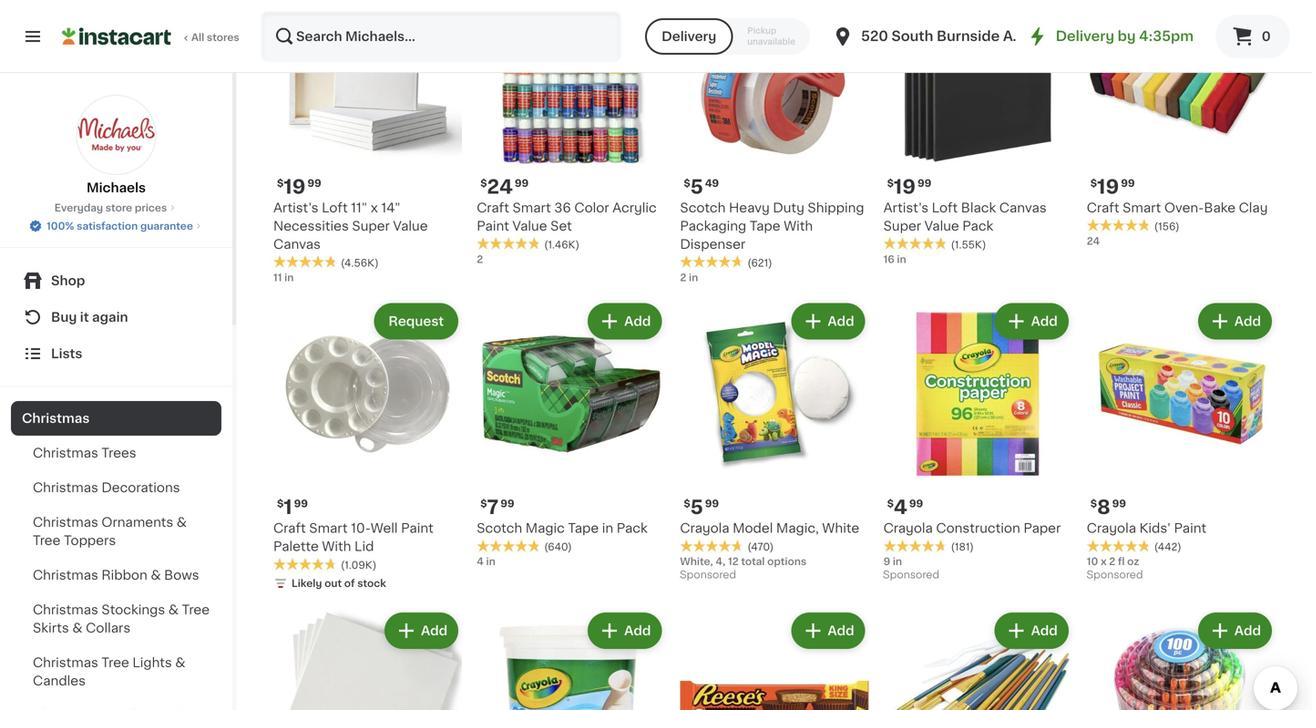 Task type: describe. For each thing, give the bounding box(es) containing it.
$ 4 99
[[888, 498, 924, 517]]

99 for craft smart 10-well paint palette with lid
[[294, 499, 308, 509]]

5 for scotch
[[691, 177, 704, 196]]

$ 19 99 for artist's loft 11" x 14" necessities super value canvas
[[277, 177, 322, 196]]

& for stockings
[[168, 604, 179, 616]]

delivery for delivery
[[662, 30, 717, 43]]

christmas for christmas
[[22, 412, 90, 425]]

$ 19 99 for craft smart oven-bake clay
[[1091, 177, 1136, 196]]

10-
[[351, 522, 371, 535]]

christmas for christmas stockings & tree skirts & collars
[[33, 604, 98, 616]]

burnside
[[937, 30, 1000, 43]]

product group containing 5
[[680, 299, 869, 585]]

12
[[728, 557, 739, 567]]

color
[[575, 201, 610, 214]]

christmas for christmas ornaments & tree toppers
[[33, 516, 98, 529]]

shipping
[[808, 201, 865, 214]]

crayola for 5
[[680, 522, 730, 535]]

decorations
[[102, 481, 180, 494]]

$ for craft smart 10-well paint palette with lid
[[277, 499, 284, 509]]

delivery for delivery by 4:35pm
[[1056, 30, 1115, 43]]

paper
[[1024, 522, 1061, 535]]

instacart logo image
[[62, 26, 171, 47]]

100% satisfaction guarantee
[[47, 221, 193, 231]]

smart for 24
[[513, 201, 551, 214]]

11 in
[[274, 273, 294, 283]]

2 for 2 in
[[680, 273, 687, 283]]

christmas for christmas trees
[[33, 447, 98, 459]]

99 for craft smart 36 color acrylic paint value set
[[515, 178, 529, 188]]

99 for crayola model magic, white
[[705, 499, 719, 509]]

4,
[[716, 557, 726, 567]]

options
[[768, 557, 807, 567]]

99 for crayola kids' paint
[[1113, 499, 1127, 509]]

michaels logo image
[[76, 95, 156, 175]]

in right magic
[[602, 522, 614, 535]]

ribbon
[[102, 569, 147, 582]]

scotch heavy duty shipping packaging tape with dispenser
[[680, 201, 865, 251]]

520 south burnside avenue button
[[832, 11, 1056, 62]]

ornaments
[[102, 516, 173, 529]]

christmas for christmas decorations
[[33, 481, 98, 494]]

24 inside product group
[[487, 177, 513, 196]]

scotch for 7
[[477, 522, 523, 535]]

19 for craft smart oven-bake clay
[[1098, 177, 1120, 196]]

product group containing 24
[[477, 0, 666, 267]]

$ for scotch magic tape in pack
[[481, 499, 487, 509]]

white, 4, 12 total options
[[680, 557, 807, 567]]

artist's loft black canvas super value pack
[[884, 201, 1047, 232]]

fl
[[1119, 557, 1125, 567]]

(181)
[[951, 542, 974, 552]]

tape inside product group
[[568, 522, 599, 535]]

heavy
[[729, 201, 770, 214]]

christmas ribbon & bows link
[[11, 558, 222, 593]]

9
[[884, 557, 891, 567]]

guarantee
[[140, 221, 193, 231]]

super inside artist's loft black canvas super value pack
[[884, 220, 922, 232]]

all
[[191, 32, 204, 42]]

$ for crayola kids' paint
[[1091, 499, 1098, 509]]

kids'
[[1140, 522, 1171, 535]]

$ for craft smart oven-bake clay
[[1091, 178, 1098, 188]]

by
[[1118, 30, 1136, 43]]

white,
[[680, 557, 714, 567]]

delivery button
[[646, 18, 733, 55]]

tape inside scotch heavy duty shipping packaging tape with dispenser
[[750, 220, 781, 232]]

lists
[[51, 347, 82, 360]]

craft for 24
[[477, 201, 510, 214]]

& inside christmas tree lights & candles
[[175, 656, 186, 669]]

christmas trees link
[[11, 436, 222, 470]]

0 button
[[1216, 15, 1291, 58]]

magic,
[[777, 522, 819, 535]]

total
[[742, 557, 765, 567]]

520
[[862, 30, 889, 43]]

14"
[[381, 201, 401, 214]]

product group containing 1
[[274, 299, 462, 595]]

$ for scotch heavy duty shipping packaging tape with dispenser
[[684, 178, 691, 188]]

49
[[705, 178, 719, 188]]

service type group
[[646, 18, 810, 55]]

2 for 2
[[477, 254, 483, 264]]

$ 7 99
[[481, 498, 515, 517]]

(1.46k)
[[544, 240, 580, 250]]

4 in
[[477, 557, 496, 567]]

likely out of stock
[[292, 579, 386, 589]]

$ for crayola model magic, white
[[684, 499, 691, 509]]

necessities
[[274, 220, 349, 232]]

request button
[[376, 305, 457, 338]]

christmas tree lights & candles
[[33, 656, 186, 687]]

lights
[[133, 656, 172, 669]]

tree for christmas ornaments & tree toppers
[[33, 534, 61, 547]]

craft smart oven-bake clay
[[1087, 201, 1269, 214]]

model
[[733, 522, 773, 535]]

crayola for 8
[[1087, 522, 1137, 535]]

in for packaging
[[689, 273, 699, 283]]

buy it again
[[51, 311, 128, 324]]

dispenser
[[680, 238, 746, 251]]

(470)
[[748, 542, 774, 552]]

super inside artist's loft 11" x 14" necessities super value canvas
[[352, 220, 390, 232]]

in for super
[[898, 254, 907, 264]]

9 in
[[884, 557, 903, 567]]

value inside artist's loft black canvas super value pack
[[925, 220, 960, 232]]

Search field
[[263, 13, 620, 60]]

magic
[[526, 522, 565, 535]]

tree inside christmas tree lights & candles
[[102, 656, 129, 669]]

sponsored badge image for 5
[[680, 570, 736, 581]]

2 horizontal spatial paint
[[1175, 522, 1207, 535]]

520 south burnside avenue
[[862, 30, 1056, 43]]

oz
[[1128, 557, 1140, 567]]

$ 1 99
[[277, 498, 308, 517]]

(156)
[[1155, 222, 1180, 232]]

11"
[[351, 201, 368, 214]]

10 x 2 fl oz
[[1087, 557, 1140, 567]]

satisfaction
[[77, 221, 138, 231]]

prices
[[135, 203, 167, 213]]

(621)
[[748, 258, 773, 268]]

christmas ribbon & bows
[[33, 569, 199, 582]]



Task type: vqa. For each thing, say whether or not it's contained in the screenshot.
Delivery times 'tab'
no



Task type: locate. For each thing, give the bounding box(es) containing it.
100%
[[47, 221, 74, 231]]

& right the ornaments
[[177, 516, 187, 529]]

1 horizontal spatial tape
[[750, 220, 781, 232]]

$ for artist's loft 11" x 14" necessities super value canvas
[[277, 178, 284, 188]]

value down 14" on the left top
[[393, 220, 428, 232]]

product group
[[274, 0, 462, 285], [477, 0, 666, 267], [1087, 0, 1276, 248], [274, 299, 462, 595], [477, 299, 666, 569], [680, 299, 869, 585], [884, 299, 1073, 585], [1087, 299, 1276, 585], [274, 609, 462, 710], [477, 609, 666, 710], [680, 609, 869, 710], [884, 609, 1073, 710], [1087, 609, 1276, 710]]

christmas up "candles"
[[33, 656, 98, 669]]

1 horizontal spatial 24
[[1087, 236, 1101, 246]]

(4.56k)
[[341, 258, 379, 268]]

christmas down toppers
[[33, 569, 98, 582]]

1 horizontal spatial scotch
[[680, 201, 726, 214]]

$
[[277, 178, 284, 188], [684, 178, 691, 188], [481, 178, 487, 188], [888, 178, 894, 188], [1091, 178, 1098, 188], [277, 499, 284, 509], [684, 499, 691, 509], [481, 499, 487, 509], [888, 499, 894, 509], [1091, 499, 1098, 509]]

99 inside $ 24 99
[[515, 178, 529, 188]]

99 for craft smart oven-bake clay
[[1122, 178, 1136, 188]]

19 up necessities
[[284, 177, 306, 196]]

paint down $ 24 99
[[477, 220, 510, 232]]

product group containing 8
[[1087, 299, 1276, 585]]

sponsored badge image down 9 in
[[884, 570, 939, 581]]

with inside craft smart 10-well paint palette with lid
[[322, 540, 351, 553]]

1 horizontal spatial 4
[[894, 498, 908, 517]]

0 vertical spatial pack
[[963, 220, 994, 232]]

5
[[691, 177, 704, 196], [691, 498, 704, 517]]

0 vertical spatial scotch
[[680, 201, 726, 214]]

1
[[284, 498, 292, 517]]

$ inside the $ 1 99
[[277, 499, 284, 509]]

0 horizontal spatial pack
[[617, 522, 648, 535]]

5 inside product group
[[691, 498, 704, 517]]

& inside christmas ornaments & tree toppers
[[177, 516, 187, 529]]

christmas trees
[[33, 447, 136, 459]]

artist's for artist's loft 11" x 14" necessities super value canvas
[[274, 201, 319, 214]]

stock
[[358, 579, 386, 589]]

canvas
[[1000, 201, 1047, 214], [274, 238, 321, 251]]

scotch for 5
[[680, 201, 726, 214]]

& left bows
[[151, 569, 161, 582]]

stores
[[207, 32, 239, 42]]

3 $ 19 99 from the left
[[1091, 177, 1136, 196]]

smart for 1
[[309, 522, 348, 535]]

pack down black
[[963, 220, 994, 232]]

christmas up christmas trees
[[22, 412, 90, 425]]

2 5 from the top
[[691, 498, 704, 517]]

2 down $ 24 99
[[477, 254, 483, 264]]

&
[[177, 516, 187, 529], [151, 569, 161, 582], [168, 604, 179, 616], [72, 622, 83, 635], [175, 656, 186, 669]]

in right '16'
[[898, 254, 907, 264]]

2 vertical spatial 2
[[1110, 557, 1116, 567]]

with for 1
[[322, 540, 351, 553]]

with inside scotch heavy duty shipping packaging tape with dispenser
[[784, 220, 813, 232]]

product group containing 7
[[477, 299, 666, 569]]

1 horizontal spatial craft
[[477, 201, 510, 214]]

24
[[487, 177, 513, 196], [1087, 236, 1101, 246]]

value up (1.55k)
[[925, 220, 960, 232]]

crayola down $ 5 99
[[680, 522, 730, 535]]

x inside artist's loft 11" x 14" necessities super value canvas
[[371, 201, 378, 214]]

2 19 from the left
[[894, 177, 916, 196]]

1 horizontal spatial crayola
[[884, 522, 933, 535]]

craft inside craft smart 10-well paint palette with lid
[[274, 522, 306, 535]]

christmas inside "christmas stockings & tree skirts & collars"
[[33, 604, 98, 616]]

paint inside craft smart 36 color acrylic paint value set
[[477, 220, 510, 232]]

of
[[344, 579, 355, 589]]

tree down collars
[[102, 656, 129, 669]]

product group containing 4
[[884, 299, 1073, 585]]

1 horizontal spatial 2
[[680, 273, 687, 283]]

christmas tree lights & candles link
[[11, 645, 222, 698]]

36
[[555, 201, 571, 214]]

$ 19 99 up necessities
[[277, 177, 322, 196]]

christmas up toppers
[[33, 516, 98, 529]]

$ up the "4 in"
[[481, 499, 487, 509]]

delivery inside button
[[662, 30, 717, 43]]

99 up 4,
[[705, 499, 719, 509]]

99 for artist's loft black canvas super value pack
[[918, 178, 932, 188]]

1 horizontal spatial super
[[884, 220, 922, 232]]

2
[[477, 254, 483, 264], [680, 273, 687, 283], [1110, 557, 1116, 567]]

1 vertical spatial tape
[[568, 522, 599, 535]]

white
[[823, 522, 860, 535]]

x inside product group
[[1101, 557, 1107, 567]]

1 vertical spatial tree
[[182, 604, 210, 616]]

pack
[[963, 220, 994, 232], [617, 522, 648, 535]]

with left lid
[[322, 540, 351, 553]]

in for 14"
[[285, 273, 294, 283]]

out
[[325, 579, 342, 589]]

1 horizontal spatial 19
[[894, 177, 916, 196]]

0 vertical spatial 4
[[894, 498, 908, 517]]

michaels link
[[76, 95, 156, 197]]

24 down craft smart oven-bake clay
[[1087, 236, 1101, 246]]

loft for 11"
[[322, 201, 348, 214]]

super up 16 in
[[884, 220, 922, 232]]

99 right the 1 in the left bottom of the page
[[294, 499, 308, 509]]

2 $ 19 99 from the left
[[888, 177, 932, 196]]

request
[[389, 315, 444, 328]]

packaging
[[680, 220, 747, 232]]

canvas down necessities
[[274, 238, 321, 251]]

$ up 9 in
[[888, 499, 894, 509]]

1 horizontal spatial pack
[[963, 220, 994, 232]]

3 19 from the left
[[1098, 177, 1120, 196]]

& for ribbon
[[151, 569, 161, 582]]

4
[[894, 498, 908, 517], [477, 557, 484, 567]]

99 inside $ 4 99
[[910, 499, 924, 509]]

craft up palette
[[274, 522, 306, 535]]

2 horizontal spatial tree
[[182, 604, 210, 616]]

christmas left 'trees'
[[33, 447, 98, 459]]

0 vertical spatial 24
[[487, 177, 513, 196]]

1 vertical spatial x
[[1101, 557, 1107, 567]]

sponsored badge image down 10 x 2 fl oz
[[1087, 570, 1143, 581]]

tape up (640)
[[568, 522, 599, 535]]

1 vertical spatial scotch
[[477, 522, 523, 535]]

1 vertical spatial 5
[[691, 498, 704, 517]]

smart left 36
[[513, 201, 551, 214]]

1 horizontal spatial artist's
[[884, 201, 929, 214]]

smart up the (156)
[[1123, 201, 1162, 214]]

scotch inside scotch heavy duty shipping packaging tape with dispenser
[[680, 201, 726, 214]]

it
[[80, 311, 89, 324]]

$ for craft smart 36 color acrylic paint value set
[[481, 178, 487, 188]]

0 horizontal spatial artist's
[[274, 201, 319, 214]]

likely
[[292, 579, 322, 589]]

artist's loft 11" x 14" necessities super value canvas
[[274, 201, 428, 251]]

5 up white,
[[691, 498, 704, 517]]

pack inside product group
[[617, 522, 648, 535]]

2 horizontal spatial smart
[[1123, 201, 1162, 214]]

craft smart 10-well paint palette with lid
[[274, 522, 434, 553]]

in
[[898, 254, 907, 264], [285, 273, 294, 283], [689, 273, 699, 283], [602, 522, 614, 535], [486, 557, 496, 567], [893, 557, 903, 567]]

$ up craft smart oven-bake clay
[[1091, 178, 1098, 188]]

christmas for christmas ribbon & bows
[[33, 569, 98, 582]]

None search field
[[261, 11, 622, 62]]

$ up white,
[[684, 499, 691, 509]]

19 for artist's loft black canvas super value pack
[[894, 177, 916, 196]]

value inside artist's loft 11" x 14" necessities super value canvas
[[393, 220, 428, 232]]

11
[[274, 273, 282, 283]]

99 inside the $ 8 99
[[1113, 499, 1127, 509]]

& for ornaments
[[177, 516, 187, 529]]

$ inside $ 7 99
[[481, 499, 487, 509]]

2 horizontal spatial 19
[[1098, 177, 1120, 196]]

crayola for 4
[[884, 522, 933, 535]]

0 horizontal spatial delivery
[[662, 30, 717, 43]]

bake
[[1205, 201, 1236, 214]]

in for pack
[[486, 557, 496, 567]]

buy it again link
[[11, 299, 222, 336]]

add
[[625, 315, 651, 328], [828, 315, 855, 328], [1032, 315, 1058, 328], [1235, 315, 1262, 328], [421, 625, 448, 637], [625, 625, 651, 637], [828, 625, 855, 637], [1032, 625, 1058, 637], [1235, 625, 1262, 637]]

trees
[[102, 447, 136, 459]]

black
[[962, 201, 997, 214]]

$ for crayola construction paper
[[888, 499, 894, 509]]

1 horizontal spatial paint
[[477, 220, 510, 232]]

10
[[1087, 557, 1099, 567]]

christmas stockings & tree skirts & collars
[[33, 604, 210, 635]]

1 vertical spatial 4
[[477, 557, 484, 567]]

craft for 19
[[1087, 201, 1120, 214]]

2 crayola from the left
[[884, 522, 933, 535]]

scotch
[[680, 201, 726, 214], [477, 522, 523, 535]]

0 horizontal spatial canvas
[[274, 238, 321, 251]]

christmas inside christmas tree lights & candles
[[33, 656, 98, 669]]

0 vertical spatial tape
[[750, 220, 781, 232]]

0 horizontal spatial tree
[[33, 534, 61, 547]]

canvas inside artist's loft 11" x 14" necessities super value canvas
[[274, 238, 321, 251]]

1 vertical spatial 2
[[680, 273, 687, 283]]

0 horizontal spatial crayola
[[680, 522, 730, 535]]

2 horizontal spatial crayola
[[1087, 522, 1137, 535]]

south
[[892, 30, 934, 43]]

2 horizontal spatial $ 19 99
[[1091, 177, 1136, 196]]

2 sponsored badge image from the left
[[884, 570, 939, 581]]

sponsored badge image down white,
[[680, 570, 736, 581]]

99 up necessities
[[308, 178, 322, 188]]

candles
[[33, 675, 86, 687]]

0 horizontal spatial smart
[[309, 522, 348, 535]]

everyday store prices link
[[54, 201, 178, 215]]

1 crayola from the left
[[680, 522, 730, 535]]

$ inside $ 24 99
[[481, 178, 487, 188]]

sponsored badge image for 8
[[1087, 570, 1143, 581]]

smart left 10-
[[309, 522, 348, 535]]

crayola kids' paint
[[1087, 522, 1207, 535]]

buy
[[51, 311, 77, 324]]

99 inside the $ 1 99
[[294, 499, 308, 509]]

& right 'lights'
[[175, 656, 186, 669]]

craft
[[477, 201, 510, 214], [1087, 201, 1120, 214], [274, 522, 306, 535]]

2 horizontal spatial sponsored badge image
[[1087, 570, 1143, 581]]

24 up craft smart 36 color acrylic paint value set
[[487, 177, 513, 196]]

1 19 from the left
[[284, 177, 306, 196]]

duty
[[773, 201, 805, 214]]

99 for scotch magic tape in pack
[[501, 499, 515, 509]]

99 up craft smart oven-bake clay
[[1122, 178, 1136, 188]]

delivery
[[1056, 30, 1115, 43], [662, 30, 717, 43]]

1 horizontal spatial canvas
[[1000, 201, 1047, 214]]

smart inside craft smart 36 color acrylic paint value set
[[513, 201, 551, 214]]

sponsored badge image for 4
[[884, 570, 939, 581]]

x right 11"
[[371, 201, 378, 214]]

1 horizontal spatial loft
[[932, 201, 958, 214]]

1 horizontal spatial sponsored badge image
[[884, 570, 939, 581]]

3 sponsored badge image from the left
[[1087, 570, 1143, 581]]

craft inside craft smart 36 color acrylic paint value set
[[477, 201, 510, 214]]

tape
[[750, 220, 781, 232], [568, 522, 599, 535]]

loft left 11"
[[322, 201, 348, 214]]

1 vertical spatial canvas
[[274, 238, 321, 251]]

with for 5
[[784, 220, 813, 232]]

& right skirts
[[72, 622, 83, 635]]

$ 19 99 up craft smart oven-bake clay
[[1091, 177, 1136, 196]]

loft inside artist's loft black canvas super value pack
[[932, 201, 958, 214]]

0
[[1262, 30, 1271, 43]]

canvas inside artist's loft black canvas super value pack
[[1000, 201, 1047, 214]]

scotch magic tape in pack
[[477, 522, 648, 535]]

skirts
[[33, 622, 69, 635]]

5 left 49
[[691, 177, 704, 196]]

toppers
[[64, 534, 116, 547]]

loft for black
[[932, 201, 958, 214]]

store
[[106, 203, 132, 213]]

0 horizontal spatial 19
[[284, 177, 306, 196]]

0 horizontal spatial 4
[[477, 557, 484, 567]]

artist's inside artist's loft black canvas super value pack
[[884, 201, 929, 214]]

smart
[[513, 201, 551, 214], [1123, 201, 1162, 214], [309, 522, 348, 535]]

avenue
[[1004, 30, 1056, 43]]

& down bows
[[168, 604, 179, 616]]

2 horizontal spatial craft
[[1087, 201, 1120, 214]]

$ inside $ 5 49
[[684, 178, 691, 188]]

in down dispenser
[[689, 273, 699, 283]]

(442)
[[1155, 542, 1182, 552]]

99 for artist's loft 11" x 14" necessities super value canvas
[[308, 178, 322, 188]]

99 up 'crayola construction paper'
[[910, 499, 924, 509]]

canvas right black
[[1000, 201, 1047, 214]]

19 for artist's loft 11" x 14" necessities super value canvas
[[284, 177, 306, 196]]

$ 19 99 for artist's loft black canvas super value pack
[[888, 177, 932, 196]]

0 horizontal spatial super
[[352, 220, 390, 232]]

christmas
[[22, 412, 90, 425], [33, 447, 98, 459], [33, 481, 98, 494], [33, 516, 98, 529], [33, 569, 98, 582], [33, 604, 98, 616], [33, 656, 98, 669]]

in right 9
[[893, 557, 903, 567]]

value left set
[[513, 220, 548, 232]]

paint right well
[[401, 522, 434, 535]]

0 horizontal spatial $ 19 99
[[277, 177, 322, 196]]

value inside craft smart 36 color acrylic paint value set
[[513, 220, 548, 232]]

1 vertical spatial pack
[[617, 522, 648, 535]]

0 vertical spatial 2
[[477, 254, 483, 264]]

0 horizontal spatial x
[[371, 201, 378, 214]]

0 horizontal spatial value
[[393, 220, 428, 232]]

$ for artist's loft black canvas super value pack
[[888, 178, 894, 188]]

1 5 from the top
[[691, 177, 704, 196]]

everyday
[[54, 203, 103, 213]]

loft inside artist's loft 11" x 14" necessities super value canvas
[[322, 201, 348, 214]]

1 sponsored badge image from the left
[[680, 570, 736, 581]]

0 vertical spatial with
[[784, 220, 813, 232]]

5 for crayola
[[691, 498, 704, 517]]

smart for 19
[[1123, 201, 1162, 214]]

paint up (442)
[[1175, 522, 1207, 535]]

4 down $ 7 99
[[477, 557, 484, 567]]

christmas for christmas tree lights & candles
[[33, 656, 98, 669]]

x right 10 at the right
[[1101, 557, 1107, 567]]

0 horizontal spatial craft
[[274, 522, 306, 535]]

bows
[[164, 569, 199, 582]]

2 horizontal spatial 2
[[1110, 557, 1116, 567]]

1 horizontal spatial value
[[513, 220, 548, 232]]

2 down dispenser
[[680, 273, 687, 283]]

$ up 10 at the right
[[1091, 499, 1098, 509]]

shop link
[[11, 263, 222, 299]]

2 horizontal spatial value
[[925, 220, 960, 232]]

all stores
[[191, 32, 239, 42]]

tree inside "christmas stockings & tree skirts & collars"
[[182, 604, 210, 616]]

1 horizontal spatial smart
[[513, 201, 551, 214]]

99 up artist's loft black canvas super value pack
[[918, 178, 932, 188]]

shop
[[51, 274, 85, 287]]

craft left oven-
[[1087, 201, 1120, 214]]

artist's for artist's loft black canvas super value pack
[[884, 201, 929, 214]]

1 horizontal spatial $ 19 99
[[888, 177, 932, 196]]

0 horizontal spatial with
[[322, 540, 351, 553]]

1 vertical spatial 24
[[1087, 236, 1101, 246]]

scotch up packaging
[[680, 201, 726, 214]]

0 horizontal spatial 24
[[487, 177, 513, 196]]

0 vertical spatial 5
[[691, 177, 704, 196]]

$ up necessities
[[277, 178, 284, 188]]

set
[[551, 220, 572, 232]]

artist's up necessities
[[274, 201, 319, 214]]

1 vertical spatial with
[[322, 540, 351, 553]]

super
[[352, 220, 390, 232], [884, 220, 922, 232]]

sponsored badge image
[[680, 570, 736, 581], [884, 570, 939, 581], [1087, 570, 1143, 581]]

$ up craft smart 36 color acrylic paint value set
[[481, 178, 487, 188]]

in down 7
[[486, 557, 496, 567]]

$ inside $ 4 99
[[888, 499, 894, 509]]

tree down bows
[[182, 604, 210, 616]]

$ 24 99
[[481, 177, 529, 196]]

tree inside christmas ornaments & tree toppers
[[33, 534, 61, 547]]

99 for crayola construction paper
[[910, 499, 924, 509]]

$ inside $ 5 99
[[684, 499, 691, 509]]

0 horizontal spatial tape
[[568, 522, 599, 535]]

$ up palette
[[277, 499, 284, 509]]

7
[[487, 498, 499, 517]]

tree for christmas stockings & tree skirts & collars
[[182, 604, 210, 616]]

0 horizontal spatial sponsored badge image
[[680, 570, 736, 581]]

& inside 'link'
[[151, 569, 161, 582]]

crayola down the $ 8 99
[[1087, 522, 1137, 535]]

0 horizontal spatial 2
[[477, 254, 483, 264]]

1 horizontal spatial x
[[1101, 557, 1107, 567]]

0 horizontal spatial paint
[[401, 522, 434, 535]]

artist's inside artist's loft 11" x 14" necessities super value canvas
[[274, 201, 319, 214]]

0 vertical spatial x
[[371, 201, 378, 214]]

christmas down christmas trees
[[33, 481, 98, 494]]

$ left 49
[[684, 178, 691, 188]]

crayola model magic, white
[[680, 522, 860, 535]]

1 horizontal spatial with
[[784, 220, 813, 232]]

$ 8 99
[[1091, 498, 1127, 517]]

99 right 8
[[1113, 499, 1127, 509]]

$ inside the $ 8 99
[[1091, 499, 1098, 509]]

stockings
[[102, 604, 165, 616]]

loft left black
[[932, 201, 958, 214]]

3 crayola from the left
[[1087, 522, 1137, 535]]

well
[[371, 522, 398, 535]]

$ up '16'
[[888, 178, 894, 188]]

craft for 1
[[274, 522, 306, 535]]

2 vertical spatial tree
[[102, 656, 129, 669]]

christmas inside christmas ornaments & tree toppers
[[33, 516, 98, 529]]

christmas up skirts
[[33, 604, 98, 616]]

0 horizontal spatial loft
[[322, 201, 348, 214]]

pack right magic
[[617, 522, 648, 535]]

artist's up 16 in
[[884, 201, 929, 214]]

2 left fl
[[1110, 557, 1116, 567]]

pack inside artist's loft black canvas super value pack
[[963, 220, 994, 232]]

99 right 7
[[501, 499, 515, 509]]

99 inside $ 7 99
[[501, 499, 515, 509]]

$ 19 99 up artist's loft black canvas super value pack
[[888, 177, 932, 196]]

99 inside $ 5 99
[[705, 499, 719, 509]]

christmas ornaments & tree toppers link
[[11, 505, 222, 558]]

everyday store prices
[[54, 203, 167, 213]]

scotch down $ 7 99
[[477, 522, 523, 535]]

4 up 9 in
[[894, 498, 908, 517]]

99 up craft smart 36 color acrylic paint value set
[[515, 178, 529, 188]]

0 vertical spatial canvas
[[1000, 201, 1047, 214]]

19 up craft smart oven-bake clay
[[1098, 177, 1120, 196]]

0 vertical spatial tree
[[33, 534, 61, 547]]

in right 11
[[285, 273, 294, 283]]

1 $ 19 99 from the left
[[277, 177, 322, 196]]

16 in
[[884, 254, 907, 264]]

christmas stockings & tree skirts & collars link
[[11, 593, 222, 645]]

19 up artist's loft black canvas super value pack
[[894, 177, 916, 196]]

clay
[[1240, 201, 1269, 214]]

smart inside craft smart 10-well paint palette with lid
[[309, 522, 348, 535]]

oven-
[[1165, 201, 1205, 214]]

tree left toppers
[[33, 534, 61, 547]]

tape down heavy
[[750, 220, 781, 232]]

0 horizontal spatial scotch
[[477, 522, 523, 535]]

crayola down $ 4 99
[[884, 522, 933, 535]]

with down duty
[[784, 220, 813, 232]]

1 horizontal spatial delivery
[[1056, 30, 1115, 43]]

crayola construction paper
[[884, 522, 1061, 535]]

1 horizontal spatial tree
[[102, 656, 129, 669]]

craft down $ 24 99
[[477, 201, 510, 214]]

super down 11"
[[352, 220, 390, 232]]

paint inside craft smart 10-well paint palette with lid
[[401, 522, 434, 535]]

value
[[393, 220, 428, 232], [513, 220, 548, 232], [925, 220, 960, 232]]



